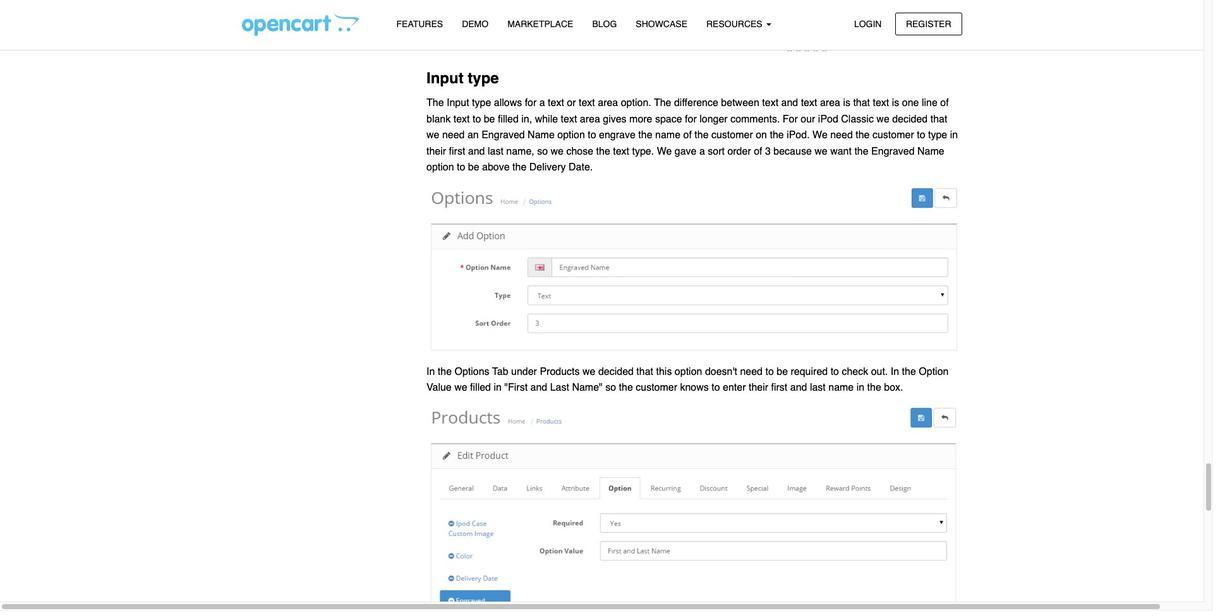 Task type: describe. For each thing, give the bounding box(es) containing it.
1 vertical spatial type
[[472, 97, 491, 109]]

doesn't
[[705, 366, 737, 378]]

their inside the input type allows for a text or text area option. the difference between text and text area is that text is one line of blank text to be filled in, while text area gives more space for longer comments. for our ipod classic we decided that we need an engraved name option to engrave the name of the customer on the ipod. we need the customer to type in their first and last name, so we chose the text type. we gave a sort order of 3 because we want the engraved name option to be above the delivery date.
[[427, 146, 446, 157]]

2 vertical spatial type
[[928, 130, 947, 141]]

2 the from the left
[[654, 97, 671, 109]]

login
[[854, 19, 882, 29]]

2 in from the left
[[891, 366, 899, 378]]

register link
[[895, 12, 962, 35]]

allows
[[494, 97, 522, 109]]

longer
[[700, 114, 728, 125]]

text down engrave
[[613, 146, 629, 157]]

0 vertical spatial a
[[539, 97, 545, 109]]

2 horizontal spatial of
[[940, 97, 949, 109]]

the down out. on the bottom of the page
[[867, 382, 881, 394]]

to left check
[[831, 366, 839, 378]]

demo link
[[453, 13, 498, 35]]

and down required
[[790, 382, 807, 394]]

engraved name image
[[427, 184, 962, 356]]

1 horizontal spatial a
[[699, 146, 705, 157]]

the up box. at the bottom of page
[[902, 366, 916, 378]]

0 vertical spatial type
[[468, 69, 499, 87]]

showcase link
[[626, 13, 697, 35]]

to down doesn't
[[712, 382, 720, 394]]

0 vertical spatial name
[[528, 130, 555, 141]]

the right want
[[855, 146, 869, 157]]

0 vertical spatial be
[[484, 114, 495, 125]]

input type
[[427, 69, 499, 87]]

0 horizontal spatial in
[[494, 382, 502, 394]]

chose
[[566, 146, 593, 157]]

so inside the in the options tab under products we decided that this option doesn't need to be required to check out. in the option value we filled in "first and last name" so the customer knows to enter their first and last name in the box.
[[605, 382, 616, 394]]

2 horizontal spatial need
[[830, 130, 853, 141]]

and left last
[[531, 382, 547, 394]]

name inside the input type allows for a text or text area option. the difference between text and text area is that text is one line of blank text to be filled in, while text area gives more space for longer comments. for our ipod classic we decided that we need an engraved name option to engrave the name of the customer on the ipod. we need the customer to type in their first and last name, so we chose the text type. we gave a sort order of 3 because we want the engraved name option to be above the delivery date.
[[655, 130, 681, 141]]

gave
[[675, 146, 697, 157]]

1 the from the left
[[427, 97, 444, 109]]

decided inside the in the options tab under products we decided that this option doesn't need to be required to check out. in the option value we filled in "first and last name" so the customer knows to enter their first and last name in the box.
[[598, 366, 634, 378]]

resources link
[[697, 13, 781, 35]]

engraved name product image
[[427, 405, 962, 612]]

tab
[[492, 366, 508, 378]]

difference
[[674, 97, 718, 109]]

while
[[535, 114, 558, 125]]

1 vertical spatial we
[[657, 146, 672, 157]]

our
[[801, 114, 815, 125]]

their inside the in the options tab under products we decided that this option doesn't need to be required to check out. in the option value we filled in "first and last name" so the customer knows to enter their first and last name in the box.
[[749, 382, 768, 394]]

date.
[[569, 162, 593, 173]]

customer inside the in the options tab under products we decided that this option doesn't need to be required to check out. in the option value we filled in "first and last name" so the customer knows to enter their first and last name in the box.
[[636, 382, 677, 394]]

that inside the in the options tab under products we decided that this option doesn't need to be required to check out. in the option value we filled in "first and last name" so the customer knows to enter their first and last name in the box.
[[637, 366, 653, 378]]

opencart - open source shopping cart solution image
[[242, 13, 359, 36]]

and down the an
[[468, 146, 485, 157]]

the down engrave
[[596, 146, 610, 157]]

0 horizontal spatial engraved
[[482, 130, 525, 141]]

line
[[922, 97, 938, 109]]

first inside the input type allows for a text or text area option. the difference between text and text area is that text is one line of blank text to be filled in, while text area gives more space for longer comments. for our ipod classic we decided that we need an engraved name option to engrave the name of the customer on the ipod. we need the customer to type in their first and last name, so we chose the text type. we gave a sort order of 3 because we want the engraved name option to be above the delivery date.
[[449, 146, 465, 157]]

last inside the in the options tab under products we decided that this option doesn't need to be required to check out. in the option value we filled in "first and last name" so the customer knows to enter their first and last name in the box.
[[810, 382, 826, 394]]

decided inside the input type allows for a text or text area option. the difference between text and text area is that text is one line of blank text to be filled in, while text area gives more space for longer comments. for our ipod classic we decided that we need an engraved name option to engrave the name of the customer on the ipod. we need the customer to type in their first and last name, so we chose the text type. we gave a sort order of 3 because we want the engraved name option to be above the delivery date.
[[892, 114, 928, 125]]

on
[[756, 130, 767, 141]]

box.
[[884, 382, 903, 394]]

the right on
[[770, 130, 784, 141]]

for
[[783, 114, 798, 125]]

features
[[397, 19, 443, 29]]

1 horizontal spatial we
[[813, 130, 828, 141]]

text up our
[[801, 97, 817, 109]]

last inside the input type allows for a text or text area option. the difference between text and text area is that text is one line of blank text to be filled in, while text area gives more space for longer comments. for our ipod classic we decided that we need an engraved name option to engrave the name of the customer on the ipod. we need the customer to type in their first and last name, so we chose the text type. we gave a sort order of 3 because we want the engraved name option to be above the delivery date.
[[488, 146, 503, 157]]

classic
[[841, 114, 874, 125]]

the right name"
[[619, 382, 633, 394]]

showcase
[[636, 19, 687, 29]]

engrave
[[599, 130, 636, 141]]

login link
[[843, 12, 893, 35]]

ipod
[[818, 114, 838, 125]]

to left required
[[765, 366, 774, 378]]

we down the blank
[[427, 130, 439, 141]]

because
[[774, 146, 812, 157]]

2 is from the left
[[892, 97, 899, 109]]

we right classic
[[877, 114, 890, 125]]

blank
[[427, 114, 451, 125]]

and up the for
[[781, 97, 798, 109]]

3
[[765, 146, 771, 157]]

0 vertical spatial option
[[557, 130, 585, 141]]

first inside the in the options tab under products we decided that this option doesn't need to be required to check out. in the option value we filled in "first and last name" so the customer knows to enter their first and last name in the box.
[[771, 382, 788, 394]]

we up name"
[[583, 366, 596, 378]]



Task type: vqa. For each thing, say whether or not it's contained in the screenshot.
topmost 'decided'
yes



Task type: locate. For each thing, give the bounding box(es) containing it.
last down required
[[810, 382, 826, 394]]

sort
[[708, 146, 725, 157]]

for
[[525, 97, 537, 109], [685, 114, 697, 125]]

options
[[455, 366, 489, 378]]

2 vertical spatial option
[[675, 366, 702, 378]]

of left 3
[[754, 146, 762, 157]]

to
[[473, 114, 481, 125], [588, 130, 596, 141], [917, 130, 925, 141], [457, 162, 465, 173], [765, 366, 774, 378], [831, 366, 839, 378], [712, 382, 720, 394]]

so inside the input type allows for a text or text area option. the difference between text and text area is that text is one line of blank text to be filled in, while text area gives more space for longer comments. for our ipod classic we decided that we need an engraved name option to engrave the name of the customer on the ipod. we need the customer to type in their first and last name, so we chose the text type. we gave a sort order of 3 because we want the engraved name option to be above the delivery date.
[[537, 146, 548, 157]]

the up space
[[654, 97, 671, 109]]

want
[[830, 146, 852, 157]]

customer up order
[[711, 130, 753, 141]]

decided
[[892, 114, 928, 125], [598, 366, 634, 378]]

the down classic
[[856, 130, 870, 141]]

blog
[[592, 19, 617, 29]]

features link
[[387, 13, 453, 35]]

space
[[655, 114, 682, 125]]

1 horizontal spatial in
[[857, 382, 865, 394]]

we down 'ipod'
[[813, 130, 828, 141]]

filled inside the in the options tab under products we decided that this option doesn't need to be required to check out. in the option value we filled in "first and last name" so the customer knows to enter their first and last name in the box.
[[470, 382, 491, 394]]

1 vertical spatial for
[[685, 114, 697, 125]]

text up classic
[[873, 97, 889, 109]]

be down the allows
[[484, 114, 495, 125]]

1 horizontal spatial last
[[810, 382, 826, 394]]

marketplace link
[[498, 13, 583, 35]]

customer down this
[[636, 382, 677, 394]]

2 vertical spatial be
[[777, 366, 788, 378]]

need left the an
[[442, 130, 465, 141]]

in inside the input type allows for a text or text area option. the difference between text and text area is that text is one line of blank text to be filled in, while text area gives more space for longer comments. for our ipod classic we decided that we need an engraved name option to engrave the name of the customer on the ipod. we need the customer to type in their first and last name, so we chose the text type. we gave a sort order of 3 because we want the engraved name option to be above the delivery date.
[[950, 130, 958, 141]]

1 horizontal spatial in
[[891, 366, 899, 378]]

2 horizontal spatial in
[[950, 130, 958, 141]]

1 horizontal spatial name
[[917, 146, 944, 157]]

0 vertical spatial we
[[813, 130, 828, 141]]

the
[[638, 130, 652, 141], [695, 130, 709, 141], [770, 130, 784, 141], [856, 130, 870, 141], [596, 146, 610, 157], [855, 146, 869, 157], [513, 162, 527, 173], [438, 366, 452, 378], [902, 366, 916, 378], [619, 382, 633, 394], [867, 382, 881, 394]]

in,
[[521, 114, 532, 125]]

0 horizontal spatial name
[[528, 130, 555, 141]]

decided up name"
[[598, 366, 634, 378]]

demo
[[462, 19, 489, 29]]

value
[[427, 382, 452, 394]]

filled
[[498, 114, 519, 125], [470, 382, 491, 394]]

we left gave
[[657, 146, 672, 157]]

name
[[655, 130, 681, 141], [829, 382, 854, 394]]

engraved up name,
[[482, 130, 525, 141]]

engraved down classic
[[871, 146, 915, 157]]

knows
[[680, 382, 709, 394]]

delivery date product page image
[[427, 0, 962, 54]]

text up comments.
[[762, 97, 779, 109]]

blog link
[[583, 13, 626, 35]]

one
[[902, 97, 919, 109]]

enter
[[723, 382, 746, 394]]

1 horizontal spatial need
[[740, 366, 763, 378]]

1 vertical spatial so
[[605, 382, 616, 394]]

0 horizontal spatial their
[[427, 146, 446, 157]]

out.
[[871, 366, 888, 378]]

we
[[877, 114, 890, 125], [427, 130, 439, 141], [551, 146, 564, 157], [815, 146, 828, 157], [583, 366, 596, 378], [454, 382, 467, 394]]

0 horizontal spatial filled
[[470, 382, 491, 394]]

we
[[813, 130, 828, 141], [657, 146, 672, 157]]

check
[[842, 366, 868, 378]]

0 vertical spatial last
[[488, 146, 503, 157]]

an
[[468, 130, 479, 141]]

text right or
[[579, 97, 595, 109]]

engraved
[[482, 130, 525, 141], [871, 146, 915, 157]]

last
[[550, 382, 569, 394]]

1 horizontal spatial that
[[853, 97, 870, 109]]

1 horizontal spatial for
[[685, 114, 697, 125]]

0 horizontal spatial customer
[[636, 382, 677, 394]]

1 horizontal spatial first
[[771, 382, 788, 394]]

1 vertical spatial engraved
[[871, 146, 915, 157]]

last
[[488, 146, 503, 157], [810, 382, 826, 394]]

1 horizontal spatial filled
[[498, 114, 519, 125]]

1 horizontal spatial engraved
[[871, 146, 915, 157]]

or
[[567, 97, 576, 109]]

2 horizontal spatial customer
[[873, 130, 914, 141]]

is up classic
[[843, 97, 850, 109]]

their
[[427, 146, 446, 157], [749, 382, 768, 394]]

0 vertical spatial their
[[427, 146, 446, 157]]

1 horizontal spatial option
[[557, 130, 585, 141]]

of up gave
[[683, 130, 692, 141]]

area up gives
[[598, 97, 618, 109]]

to down line
[[917, 130, 925, 141]]

type up the allows
[[468, 69, 499, 87]]

customer down one
[[873, 130, 914, 141]]

the up the blank
[[427, 97, 444, 109]]

0 horizontal spatial we
[[657, 146, 672, 157]]

customer
[[711, 130, 753, 141], [873, 130, 914, 141], [636, 382, 677, 394]]

area
[[598, 97, 618, 109], [820, 97, 840, 109], [580, 114, 600, 125]]

0 horizontal spatial so
[[537, 146, 548, 157]]

need
[[442, 130, 465, 141], [830, 130, 853, 141], [740, 366, 763, 378]]

name down while
[[528, 130, 555, 141]]

so
[[537, 146, 548, 157], [605, 382, 616, 394]]

option up 'chose'
[[557, 130, 585, 141]]

their down the blank
[[427, 146, 446, 157]]

that left this
[[637, 366, 653, 378]]

0 vertical spatial decided
[[892, 114, 928, 125]]

0 vertical spatial so
[[537, 146, 548, 157]]

1 horizontal spatial their
[[749, 382, 768, 394]]

the up value
[[438, 366, 452, 378]]

marketplace
[[507, 19, 573, 29]]

ipod.
[[787, 130, 810, 141]]

type left the allows
[[472, 97, 491, 109]]

0 horizontal spatial a
[[539, 97, 545, 109]]

last up above
[[488, 146, 503, 157]]

0 horizontal spatial in
[[427, 366, 435, 378]]

need inside the in the options tab under products we decided that this option doesn't need to be required to check out. in the option value we filled in "first and last name" so the customer knows to enter their first and last name in the box.
[[740, 366, 763, 378]]

0 horizontal spatial for
[[525, 97, 537, 109]]

we up the delivery
[[551, 146, 564, 157]]

between
[[721, 97, 759, 109]]

1 vertical spatial decided
[[598, 366, 634, 378]]

be inside the in the options tab under products we decided that this option doesn't need to be required to check out. in the option value we filled in "first and last name" so the customer knows to enter their first and last name in the box.
[[777, 366, 788, 378]]

1 horizontal spatial is
[[892, 97, 899, 109]]

to left above
[[457, 162, 465, 173]]

for up in,
[[525, 97, 537, 109]]

area left gives
[[580, 114, 600, 125]]

text up the an
[[453, 114, 470, 125]]

text
[[548, 97, 564, 109], [579, 97, 595, 109], [762, 97, 779, 109], [801, 97, 817, 109], [873, 97, 889, 109], [453, 114, 470, 125], [561, 114, 577, 125], [613, 146, 629, 157]]

type down line
[[928, 130, 947, 141]]

so up the delivery
[[537, 146, 548, 157]]

above
[[482, 162, 510, 173]]

order
[[728, 146, 751, 157]]

name
[[528, 130, 555, 141], [917, 146, 944, 157]]

name down line
[[917, 146, 944, 157]]

be left required
[[777, 366, 788, 378]]

0 horizontal spatial that
[[637, 366, 653, 378]]

filled inside the input type allows for a text or text area option. the difference between text and text area is that text is one line of blank text to be filled in, while text area gives more space for longer comments. for our ipod classic we decided that we need an engraved name option to engrave the name of the customer on the ipod. we need the customer to type in their first and last name, so we chose the text type. we gave a sort order of 3 because we want the engraved name option to be above the delivery date.
[[498, 114, 519, 125]]

option
[[557, 130, 585, 141], [427, 162, 454, 173], [675, 366, 702, 378]]

to up the an
[[473, 114, 481, 125]]

option inside the in the options tab under products we decided that this option doesn't need to be required to check out. in the option value we filled in "first and last name" so the customer knows to enter their first and last name in the box.
[[675, 366, 702, 378]]

option down the blank
[[427, 162, 454, 173]]

0 horizontal spatial is
[[843, 97, 850, 109]]

delivery
[[529, 162, 566, 173]]

1 vertical spatial option
[[427, 162, 454, 173]]

option.
[[621, 97, 651, 109]]

option
[[919, 366, 949, 378]]

gives
[[603, 114, 627, 125]]

text down or
[[561, 114, 577, 125]]

for down difference
[[685, 114, 697, 125]]

we left want
[[815, 146, 828, 157]]

0 horizontal spatial of
[[683, 130, 692, 141]]

0 horizontal spatial first
[[449, 146, 465, 157]]

1 horizontal spatial be
[[484, 114, 495, 125]]

first down the blank
[[449, 146, 465, 157]]

a left sort
[[699, 146, 705, 157]]

products
[[540, 366, 580, 378]]

0 horizontal spatial option
[[427, 162, 454, 173]]

comments.
[[731, 114, 780, 125]]

1 horizontal spatial decided
[[892, 114, 928, 125]]

first
[[449, 146, 465, 157], [771, 382, 788, 394]]

1 in from the left
[[427, 366, 435, 378]]

that down line
[[931, 114, 947, 125]]

0 horizontal spatial need
[[442, 130, 465, 141]]

input inside the input type allows for a text or text area option. the difference between text and text area is that text is one line of blank text to be filled in, while text area gives more space for longer comments. for our ipod classic we decided that we need an engraved name option to engrave the name of the customer on the ipod. we need the customer to type in their first and last name, so we chose the text type. we gave a sort order of 3 because we want the engraved name option to be above the delivery date.
[[447, 97, 469, 109]]

register
[[906, 19, 951, 29]]

option up knows on the bottom right of page
[[675, 366, 702, 378]]

0 horizontal spatial decided
[[598, 366, 634, 378]]

name down space
[[655, 130, 681, 141]]

their right the enter
[[749, 382, 768, 394]]

to up 'chose'
[[588, 130, 596, 141]]

and
[[781, 97, 798, 109], [468, 146, 485, 157], [531, 382, 547, 394], [790, 382, 807, 394]]

type.
[[632, 146, 654, 157]]

in right out. on the bottom of the page
[[891, 366, 899, 378]]

this
[[656, 366, 672, 378]]

type
[[468, 69, 499, 87], [472, 97, 491, 109], [928, 130, 947, 141]]

name,
[[506, 146, 534, 157]]

area up 'ipod'
[[820, 97, 840, 109]]

more
[[629, 114, 652, 125]]

name"
[[572, 382, 603, 394]]

1 vertical spatial of
[[683, 130, 692, 141]]

1 vertical spatial first
[[771, 382, 788, 394]]

text left or
[[548, 97, 564, 109]]

2 horizontal spatial that
[[931, 114, 947, 125]]

we down options
[[454, 382, 467, 394]]

1 vertical spatial name
[[829, 382, 854, 394]]

be
[[484, 114, 495, 125], [468, 162, 479, 173], [777, 366, 788, 378]]

so right name"
[[605, 382, 616, 394]]

first right the enter
[[771, 382, 788, 394]]

of right line
[[940, 97, 949, 109]]

name inside the in the options tab under products we decided that this option doesn't need to be required to check out. in the option value we filled in "first and last name" so the customer knows to enter their first and last name in the box.
[[829, 382, 854, 394]]

1 vertical spatial filled
[[470, 382, 491, 394]]

0 vertical spatial of
[[940, 97, 949, 109]]

filled down options
[[470, 382, 491, 394]]

under
[[511, 366, 537, 378]]

1 horizontal spatial the
[[654, 97, 671, 109]]

filled down the allows
[[498, 114, 519, 125]]

be left above
[[468, 162, 479, 173]]

the down name,
[[513, 162, 527, 173]]

decided down one
[[892, 114, 928, 125]]

1 vertical spatial their
[[749, 382, 768, 394]]

the input type allows for a text or text area option. the difference between text and text area is that text is one line of blank text to be filled in, while text area gives more space for longer comments. for our ipod classic we decided that we need an engraved name option to engrave the name of the customer on the ipod. we need the customer to type in their first and last name, so we chose the text type. we gave a sort order of 3 because we want the engraved name option to be above the delivery date.
[[427, 97, 958, 173]]

0 horizontal spatial the
[[427, 97, 444, 109]]

2 vertical spatial that
[[637, 366, 653, 378]]

"first
[[504, 382, 528, 394]]

0 vertical spatial for
[[525, 97, 537, 109]]

0 vertical spatial first
[[449, 146, 465, 157]]

0 vertical spatial name
[[655, 130, 681, 141]]

in
[[427, 366, 435, 378], [891, 366, 899, 378]]

input
[[427, 69, 464, 87], [447, 97, 469, 109]]

that
[[853, 97, 870, 109], [931, 114, 947, 125], [637, 366, 653, 378]]

1 horizontal spatial of
[[754, 146, 762, 157]]

1 vertical spatial input
[[447, 97, 469, 109]]

0 vertical spatial input
[[427, 69, 464, 87]]

1 is from the left
[[843, 97, 850, 109]]

1 horizontal spatial so
[[605, 382, 616, 394]]

need up the enter
[[740, 366, 763, 378]]

1 vertical spatial that
[[931, 114, 947, 125]]

need up want
[[830, 130, 853, 141]]

0 vertical spatial filled
[[498, 114, 519, 125]]

1 horizontal spatial name
[[829, 382, 854, 394]]

2 vertical spatial of
[[754, 146, 762, 157]]

1 vertical spatial a
[[699, 146, 705, 157]]

0 horizontal spatial be
[[468, 162, 479, 173]]

is left one
[[892, 97, 899, 109]]

0 horizontal spatial name
[[655, 130, 681, 141]]

0 vertical spatial that
[[853, 97, 870, 109]]

1 horizontal spatial customer
[[711, 130, 753, 141]]

2 horizontal spatial option
[[675, 366, 702, 378]]

required
[[791, 366, 828, 378]]

1 vertical spatial be
[[468, 162, 479, 173]]

a
[[539, 97, 545, 109], [699, 146, 705, 157]]

0 horizontal spatial last
[[488, 146, 503, 157]]

0 vertical spatial engraved
[[482, 130, 525, 141]]

1 vertical spatial name
[[917, 146, 944, 157]]

the down 'longer'
[[695, 130, 709, 141]]

a up while
[[539, 97, 545, 109]]

the up type.
[[638, 130, 652, 141]]

the
[[427, 97, 444, 109], [654, 97, 671, 109]]

of
[[940, 97, 949, 109], [683, 130, 692, 141], [754, 146, 762, 157]]

name down check
[[829, 382, 854, 394]]

2 horizontal spatial be
[[777, 366, 788, 378]]

is
[[843, 97, 850, 109], [892, 97, 899, 109]]

in the options tab under products we decided that this option doesn't need to be required to check out. in the option value we filled in "first and last name" so the customer knows to enter their first and last name in the box.
[[427, 366, 949, 394]]

in
[[950, 130, 958, 141], [494, 382, 502, 394], [857, 382, 865, 394]]

in up value
[[427, 366, 435, 378]]

that up classic
[[853, 97, 870, 109]]

1 vertical spatial last
[[810, 382, 826, 394]]

resources
[[706, 19, 765, 29]]



